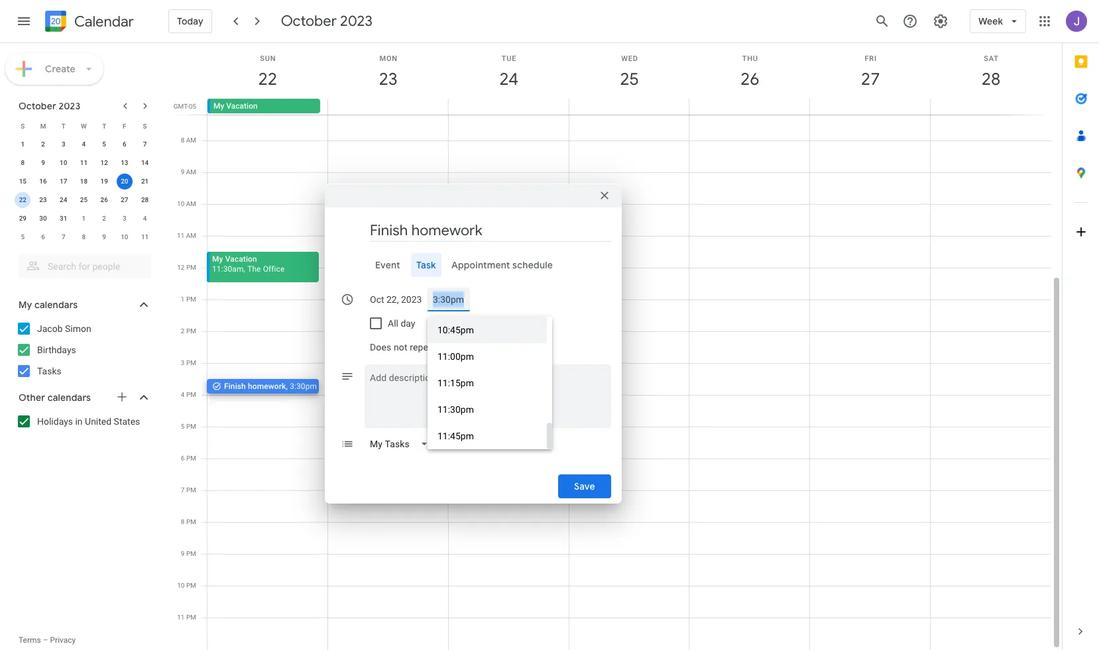 Task type: describe. For each thing, give the bounding box(es) containing it.
sun
[[260, 54, 276, 63]]

25 inside wed 25
[[619, 68, 638, 90]]

28 link
[[976, 64, 1007, 95]]

row containing s
[[13, 117, 155, 135]]

my vacation
[[214, 101, 258, 111]]

start time list box
[[428, 317, 552, 450]]

f
[[123, 122, 126, 130]]

9 for 9 pm
[[181, 550, 185, 558]]

24 link
[[494, 64, 524, 95]]

pm for 11 pm
[[186, 614, 196, 621]]

pm for 5 pm
[[186, 423, 196, 430]]

november 4 element
[[137, 211, 153, 227]]

pm for 9 pm
[[186, 550, 196, 558]]

1 horizontal spatial 28
[[981, 68, 1000, 90]]

5 pm
[[181, 423, 196, 430]]

23 inside row
[[39, 196, 47, 204]]

fri
[[865, 54, 877, 63]]

calendars for my calendars
[[34, 299, 78, 311]]

3:30pm
[[290, 382, 317, 391]]

11:15pm option
[[428, 370, 547, 397]]

23 element
[[35, 192, 51, 208]]

, inside my vacation 11:30am , the office
[[244, 265, 245, 274]]

10 pm
[[177, 582, 196, 590]]

my vacation button
[[210, 99, 320, 113]]

sat
[[984, 54, 999, 63]]

united
[[85, 417, 112, 427]]

appointment schedule
[[452, 259, 553, 271]]

30
[[39, 215, 47, 222]]

holidays in united states
[[37, 417, 140, 427]]

appointment schedule button
[[447, 253, 559, 277]]

20
[[121, 178, 128, 185]]

pm for 2 pm
[[186, 328, 196, 335]]

4 for the november 4 element
[[143, 215, 147, 222]]

other calendars
[[19, 392, 91, 404]]

terms
[[19, 636, 41, 645]]

28 element
[[137, 192, 153, 208]]

terms – privacy
[[19, 636, 76, 645]]

am for 11 am
[[186, 232, 196, 239]]

9 pm
[[181, 550, 196, 558]]

27 inside row
[[121, 196, 128, 204]]

18 element
[[76, 174, 92, 190]]

1 horizontal spatial 2023
[[340, 12, 373, 31]]

5 cell from the left
[[931, 99, 1051, 115]]

mon 23
[[378, 54, 398, 90]]

my calendars list
[[3, 318, 164, 382]]

4 for 4 pm
[[181, 391, 185, 399]]

terms link
[[19, 636, 41, 645]]

thu 26
[[740, 54, 759, 90]]

the
[[247, 265, 261, 274]]

1 for november 1 element
[[82, 215, 86, 222]]

task button
[[411, 253, 441, 277]]

11:45pm
[[438, 431, 474, 442]]

23 link
[[373, 64, 404, 95]]

31 element
[[56, 211, 71, 227]]

row containing 8
[[13, 154, 155, 172]]

tue 24
[[499, 54, 518, 90]]

29
[[19, 215, 27, 222]]

finish
[[224, 382, 246, 391]]

Add description text field
[[365, 370, 612, 418]]

11 for november 11 element
[[141, 233, 149, 241]]

2 pm
[[181, 328, 196, 335]]

november 8 element
[[76, 229, 92, 245]]

my for my vacation 11:30am , the office
[[212, 255, 223, 264]]

9 for 9 am
[[181, 168, 185, 176]]

wed 25
[[619, 54, 638, 90]]

holidays
[[37, 417, 73, 427]]

22 link
[[253, 64, 283, 95]]

10 for 10 pm
[[177, 582, 185, 590]]

12 for 12 pm
[[177, 264, 185, 271]]

today
[[177, 15, 203, 27]]

11:30pm option
[[428, 397, 547, 423]]

0 vertical spatial 1
[[21, 141, 25, 148]]

october 2023 grid
[[13, 117, 155, 247]]

0 horizontal spatial october
[[19, 100, 56, 112]]

row group containing 1
[[13, 135, 155, 247]]

calendar heading
[[72, 12, 134, 31]]

am for 10 am
[[186, 200, 196, 208]]

calendar element
[[42, 8, 134, 37]]

my calendars button
[[3, 294, 164, 316]]

pm for 12 pm
[[186, 264, 196, 271]]

6 for 6 pm
[[181, 455, 185, 462]]

8 pm
[[181, 519, 196, 526]]

wed
[[622, 54, 638, 63]]

26 inside 'element'
[[100, 196, 108, 204]]

11 am
[[177, 232, 196, 239]]

5 for 5 pm
[[181, 423, 185, 430]]

27 link
[[856, 64, 886, 95]]

0 vertical spatial 6
[[123, 141, 126, 148]]

10 element
[[56, 155, 71, 171]]

am for 9 am
[[186, 168, 196, 176]]

8 up 15
[[21, 159, 25, 166]]

25 link
[[614, 64, 645, 95]]

2 cell from the left
[[449, 99, 569, 115]]

1 horizontal spatial tab list
[[1063, 43, 1100, 614]]

0 vertical spatial 26
[[740, 68, 759, 90]]

16 element
[[35, 174, 51, 190]]

2 for 2 pm
[[181, 328, 185, 335]]

w
[[81, 122, 87, 130]]

3 for november 3 element
[[123, 215, 126, 222]]

17 element
[[56, 174, 71, 190]]

24 inside 24 element
[[60, 196, 67, 204]]

event
[[375, 259, 400, 271]]

grid containing 22
[[170, 43, 1063, 651]]

9 am
[[181, 168, 196, 176]]

states
[[114, 417, 140, 427]]

22 inside cell
[[19, 196, 27, 204]]

day
[[401, 318, 415, 329]]

11 pm
[[177, 614, 196, 621]]

10 for 10 am
[[177, 200, 185, 208]]

november 9 element
[[96, 229, 112, 245]]

6 for november 6 element
[[41, 233, 45, 241]]

19
[[100, 178, 108, 185]]

4 cell from the left
[[810, 99, 931, 115]]

16
[[39, 178, 47, 185]]

m
[[40, 122, 46, 130]]

create
[[45, 63, 76, 75]]

privacy link
[[50, 636, 76, 645]]

pm for 3 pm
[[186, 359, 196, 367]]

24 element
[[56, 192, 71, 208]]

vacation for my vacation
[[226, 101, 258, 111]]

19 element
[[96, 174, 112, 190]]

jacob
[[37, 324, 63, 334]]

11 for 11 pm
[[177, 614, 185, 621]]

4 pm
[[181, 391, 196, 399]]

mon
[[380, 54, 398, 63]]

6 pm
[[181, 455, 196, 462]]

31
[[60, 215, 67, 222]]

13
[[121, 159, 128, 166]]

7 for november 7 element
[[62, 233, 65, 241]]

8 am
[[181, 137, 196, 144]]

22 cell
[[13, 191, 33, 210]]

in
[[75, 417, 83, 427]]

Add title text field
[[370, 221, 612, 241]]

add other calendars image
[[115, 391, 129, 404]]

28 inside row group
[[141, 196, 149, 204]]

calendar
[[74, 12, 134, 31]]

2 for 'november 2' element
[[102, 215, 106, 222]]

0 vertical spatial 3
[[62, 141, 65, 148]]

my vacation row
[[202, 99, 1063, 115]]

task
[[416, 259, 436, 271]]

tue
[[502, 54, 517, 63]]

0 vertical spatial october 2023
[[281, 12, 373, 31]]

november 11 element
[[137, 229, 153, 245]]



Task type: vqa. For each thing, say whether or not it's contained in the screenshot.
fourth row from the top of the October 2023 grid
yes



Task type: locate. For each thing, give the bounding box(es) containing it.
1 cell from the left
[[328, 99, 449, 115]]

11 down '10 pm'
[[177, 614, 185, 621]]

27 down 20, today element
[[121, 196, 128, 204]]

1 down the 25 element
[[82, 215, 86, 222]]

4 pm from the top
[[186, 359, 196, 367]]

2 vertical spatial 7
[[181, 487, 185, 494]]

0 vertical spatial 12
[[100, 159, 108, 166]]

28 down sat
[[981, 68, 1000, 90]]

10:45pm option
[[428, 317, 547, 344]]

pm for 8 pm
[[186, 519, 196, 526]]

11 for the 11 element
[[80, 159, 88, 166]]

, left 3:30pm
[[286, 382, 288, 391]]

17
[[60, 178, 67, 185]]

22 down 15 element
[[19, 196, 27, 204]]

1 row from the top
[[13, 117, 155, 135]]

jacob simon
[[37, 324, 91, 334]]

8
[[181, 137, 185, 144], [21, 159, 25, 166], [82, 233, 86, 241], [181, 519, 185, 526]]

2 am from the top
[[186, 168, 196, 176]]

15
[[19, 178, 27, 185]]

7 inside november 7 element
[[62, 233, 65, 241]]

–
[[43, 636, 48, 645]]

1 vertical spatial 22
[[19, 196, 27, 204]]

1 s from the left
[[21, 122, 25, 130]]

2 t from the left
[[102, 122, 106, 130]]

pm
[[186, 264, 196, 271], [186, 296, 196, 303], [186, 328, 196, 335], [186, 359, 196, 367], [186, 391, 196, 399], [186, 423, 196, 430], [186, 455, 196, 462], [186, 487, 196, 494], [186, 519, 196, 526], [186, 550, 196, 558], [186, 582, 196, 590], [186, 614, 196, 621]]

1 vertical spatial 24
[[60, 196, 67, 204]]

1 vertical spatial 4
[[143, 215, 147, 222]]

8 down november 1 element
[[82, 233, 86, 241]]

28 down 21 element on the left top of the page
[[141, 196, 149, 204]]

1 horizontal spatial 22
[[258, 68, 277, 90]]

26 element
[[96, 192, 112, 208]]

9 up '10 pm'
[[181, 550, 185, 558]]

1 vertical spatial 2023
[[59, 100, 81, 112]]

4 down w
[[82, 141, 86, 148]]

other
[[19, 392, 45, 404]]

4 down 3 pm
[[181, 391, 185, 399]]

22 down sun on the top of the page
[[258, 68, 277, 90]]

10 pm from the top
[[186, 550, 196, 558]]

2 vertical spatial 1
[[181, 296, 185, 303]]

8 for 8 pm
[[181, 519, 185, 526]]

tasks
[[37, 366, 62, 377]]

1 horizontal spatial 7
[[143, 141, 147, 148]]

23 inside mon 23
[[378, 68, 397, 90]]

7 pm
[[181, 487, 196, 494]]

14 element
[[137, 155, 153, 171]]

26 link
[[735, 64, 766, 95]]

1 vertical spatial 12
[[177, 264, 185, 271]]

s right f
[[143, 122, 147, 130]]

22
[[258, 68, 277, 90], [19, 196, 27, 204]]

10
[[60, 159, 67, 166], [177, 200, 185, 208], [121, 233, 128, 241], [177, 582, 185, 590]]

11 inside the 11 element
[[80, 159, 88, 166]]

20, today element
[[117, 174, 133, 190]]

21 element
[[137, 174, 153, 190]]

thu
[[743, 54, 759, 63]]

20 cell
[[114, 172, 135, 191]]

row containing 15
[[13, 172, 155, 191]]

1 down 12 pm
[[181, 296, 185, 303]]

settings menu image
[[933, 13, 949, 29]]

sun 22
[[258, 54, 277, 90]]

1 am from the top
[[186, 137, 196, 144]]

22 element
[[15, 192, 31, 208]]

am up 9 am at left
[[186, 137, 196, 144]]

24 down tue
[[499, 68, 518, 90]]

11 for 11 am
[[177, 232, 185, 239]]

2 vertical spatial 6
[[181, 455, 185, 462]]

pm for 4 pm
[[186, 391, 196, 399]]

1 vertical spatial calendars
[[48, 392, 91, 404]]

27
[[861, 68, 880, 90], [121, 196, 128, 204]]

november 6 element
[[35, 229, 51, 245]]

october 2023
[[281, 12, 373, 31], [19, 100, 81, 112]]

14
[[141, 159, 149, 166]]

6 pm from the top
[[186, 423, 196, 430]]

pm for 1 pm
[[186, 296, 196, 303]]

pm down 4 pm
[[186, 423, 196, 430]]

0 horizontal spatial 1
[[21, 141, 25, 148]]

6 down f
[[123, 141, 126, 148]]

5 pm from the top
[[186, 391, 196, 399]]

, left the at the top left of page
[[244, 265, 245, 274]]

my vacation 11:30am , the office
[[212, 255, 285, 274]]

2 horizontal spatial 2
[[181, 328, 185, 335]]

0 vertical spatial 24
[[499, 68, 518, 90]]

1 horizontal spatial 23
[[378, 68, 397, 90]]

0 horizontal spatial ,
[[244, 265, 245, 274]]

vacation for my vacation 11:30am , the office
[[225, 255, 257, 264]]

pm up 2 pm
[[186, 296, 196, 303]]

sat 28
[[981, 54, 1000, 90]]

11 down 10 am
[[177, 232, 185, 239]]

3 for 3 pm
[[181, 359, 185, 367]]

1 vertical spatial october 2023
[[19, 100, 81, 112]]

2 vertical spatial 5
[[181, 423, 185, 430]]

november 10 element
[[117, 229, 133, 245]]

10 am
[[177, 200, 196, 208]]

0 horizontal spatial 23
[[39, 196, 47, 204]]

1 horizontal spatial 6
[[123, 141, 126, 148]]

4 am from the top
[[186, 232, 196, 239]]

today button
[[168, 5, 212, 37]]

Start time text field
[[433, 292, 465, 308]]

13 element
[[117, 155, 133, 171]]

pm up 4 pm
[[186, 359, 196, 367]]

0 vertical spatial my
[[214, 101, 224, 111]]

26 down thu
[[740, 68, 759, 90]]

1 vertical spatial 28
[[141, 196, 149, 204]]

5 row from the top
[[13, 191, 155, 210]]

5 up 12 element
[[102, 141, 106, 148]]

1 vertical spatial 6
[[41, 233, 45, 241]]

2 row from the top
[[13, 135, 155, 154]]

0 horizontal spatial 2
[[41, 141, 45, 148]]

24 down 17 element
[[60, 196, 67, 204]]

28
[[981, 68, 1000, 90], [141, 196, 149, 204]]

1 horizontal spatial ,
[[286, 382, 288, 391]]

23 down 16 element
[[39, 196, 47, 204]]

t
[[61, 122, 66, 130], [102, 122, 106, 130]]

1 horizontal spatial 2
[[102, 215, 106, 222]]

3 row from the top
[[13, 154, 155, 172]]

homework
[[248, 382, 286, 391]]

pm up 3 pm
[[186, 328, 196, 335]]

7 up 14
[[143, 141, 147, 148]]

Start date text field
[[370, 292, 422, 308]]

None field
[[365, 336, 466, 359], [365, 432, 439, 456], [365, 336, 466, 359], [365, 432, 439, 456]]

5 down 4 pm
[[181, 423, 185, 430]]

9 up 16
[[41, 159, 45, 166]]

am up 12 pm
[[186, 232, 196, 239]]

am for 8 am
[[186, 137, 196, 144]]

0 vertical spatial ,
[[244, 265, 245, 274]]

12 element
[[96, 155, 112, 171]]

11:15pm
[[438, 378, 474, 389]]

1 pm from the top
[[186, 264, 196, 271]]

10 inside 'element'
[[121, 233, 128, 241]]

24 inside grid
[[499, 68, 518, 90]]

11:00pm option
[[428, 344, 547, 370]]

11 up the 18
[[80, 159, 88, 166]]

0 vertical spatial 7
[[143, 141, 147, 148]]

0 horizontal spatial october 2023
[[19, 100, 81, 112]]

11:45pm option
[[428, 423, 547, 450]]

finish homework , 3:30pm
[[224, 382, 317, 391]]

3 up "10" element
[[62, 141, 65, 148]]

1 vertical spatial 26
[[100, 196, 108, 204]]

10 for "10" element
[[60, 159, 67, 166]]

1 vertical spatial 27
[[121, 196, 128, 204]]

26 down 19 element
[[100, 196, 108, 204]]

1 vertical spatial 3
[[123, 215, 126, 222]]

2 down 26 'element'
[[102, 215, 106, 222]]

5 down 29 element
[[21, 233, 25, 241]]

0 vertical spatial 2
[[41, 141, 45, 148]]

12 pm from the top
[[186, 614, 196, 621]]

0 horizontal spatial 3
[[62, 141, 65, 148]]

my inside my vacation 11:30am , the office
[[212, 255, 223, 264]]

11:30pm
[[438, 405, 474, 415]]

8 up 9 am at left
[[181, 137, 185, 144]]

1 horizontal spatial s
[[143, 122, 147, 130]]

am down 9 am at left
[[186, 200, 196, 208]]

2 s from the left
[[143, 122, 147, 130]]

25 down wed
[[619, 68, 638, 90]]

privacy
[[50, 636, 76, 645]]

7 for 7 pm
[[181, 487, 185, 494]]

3 pm from the top
[[186, 328, 196, 335]]

1 horizontal spatial october 2023
[[281, 12, 373, 31]]

main drawer image
[[16, 13, 32, 29]]

11 inside november 11 element
[[141, 233, 149, 241]]

2 down m
[[41, 141, 45, 148]]

0 vertical spatial 27
[[861, 68, 880, 90]]

0 vertical spatial 25
[[619, 68, 638, 90]]

7 down 31 element
[[62, 233, 65, 241]]

pm down '7 pm'
[[186, 519, 196, 526]]

0 horizontal spatial tab list
[[336, 253, 612, 277]]

1 horizontal spatial 12
[[177, 264, 185, 271]]

create button
[[5, 53, 103, 85]]

9
[[41, 159, 45, 166], [181, 168, 185, 176], [102, 233, 106, 241], [181, 550, 185, 558]]

cell down 27 link
[[810, 99, 931, 115]]

row containing 22
[[13, 191, 155, 210]]

2 vertical spatial 2
[[181, 328, 185, 335]]

05
[[189, 103, 196, 110]]

4 row from the top
[[13, 172, 155, 191]]

11:30am
[[212, 265, 244, 274]]

birthdays
[[37, 345, 76, 356]]

pm for 6 pm
[[186, 455, 196, 462]]

10 down november 3 element
[[121, 233, 128, 241]]

11:00pm
[[438, 352, 474, 362]]

2 horizontal spatial 4
[[181, 391, 185, 399]]

23
[[378, 68, 397, 90], [39, 196, 47, 204]]

10 up 11 am
[[177, 200, 185, 208]]

23 down mon
[[378, 68, 397, 90]]

1 horizontal spatial 5
[[102, 141, 106, 148]]

15 element
[[15, 174, 31, 190]]

2 horizontal spatial 3
[[181, 359, 185, 367]]

1 horizontal spatial 3
[[123, 215, 126, 222]]

pm down 9 pm
[[186, 582, 196, 590]]

29 element
[[15, 211, 31, 227]]

pm up 1 pm
[[186, 264, 196, 271]]

0 vertical spatial 5
[[102, 141, 106, 148]]

november 1 element
[[76, 211, 92, 227]]

november 5 element
[[15, 229, 31, 245]]

row containing 1
[[13, 135, 155, 154]]

9 for november 9 element
[[102, 233, 106, 241]]

2 vertical spatial 3
[[181, 359, 185, 367]]

5
[[102, 141, 106, 148], [21, 233, 25, 241], [181, 423, 185, 430]]

row group
[[13, 135, 155, 247]]

0 horizontal spatial 7
[[62, 233, 65, 241]]

november 3 element
[[117, 211, 133, 227]]

0 horizontal spatial 6
[[41, 233, 45, 241]]

my
[[214, 101, 224, 111], [212, 255, 223, 264], [19, 299, 32, 311]]

9 up 10 am
[[181, 168, 185, 176]]

3 cell from the left
[[569, 99, 690, 115]]

8 for 8 am
[[181, 137, 185, 144]]

8 down '7 pm'
[[181, 519, 185, 526]]

None search field
[[0, 249, 164, 279]]

schedule
[[513, 259, 553, 271]]

calendars up the in
[[48, 392, 91, 404]]

am
[[186, 137, 196, 144], [186, 168, 196, 176], [186, 200, 196, 208], [186, 232, 196, 239]]

pm up '7 pm'
[[186, 455, 196, 462]]

24
[[499, 68, 518, 90], [60, 196, 67, 204]]

cell down 25 link
[[569, 99, 690, 115]]

all
[[388, 318, 399, 329]]

pm for 10 pm
[[186, 582, 196, 590]]

s left m
[[21, 122, 25, 130]]

12 inside row group
[[100, 159, 108, 166]]

my for my vacation
[[214, 101, 224, 111]]

0 vertical spatial 2023
[[340, 12, 373, 31]]

25 down 18 element
[[80, 196, 88, 204]]

tab list
[[1063, 43, 1100, 614], [336, 253, 612, 277]]

my for my calendars
[[19, 299, 32, 311]]

0 vertical spatial vacation
[[226, 101, 258, 111]]

fri 27
[[861, 54, 880, 90]]

1 horizontal spatial 27
[[861, 68, 880, 90]]

my inside dropdown button
[[19, 299, 32, 311]]

1
[[21, 141, 25, 148], [82, 215, 86, 222], [181, 296, 185, 303]]

11 pm from the top
[[186, 582, 196, 590]]

cell
[[328, 99, 449, 115], [449, 99, 569, 115], [569, 99, 690, 115], [810, 99, 931, 115], [931, 99, 1051, 115]]

9 down 'november 2' element
[[102, 233, 106, 241]]

2023
[[340, 12, 373, 31], [59, 100, 81, 112]]

vacation inside my vacation button
[[226, 101, 258, 111]]

week
[[979, 15, 1003, 27]]

11
[[80, 159, 88, 166], [177, 232, 185, 239], [141, 233, 149, 241], [177, 614, 185, 621]]

week button
[[970, 5, 1027, 37]]

event button
[[370, 253, 406, 277]]

25 inside the 25 element
[[80, 196, 88, 204]]

5 for november 5 element
[[21, 233, 25, 241]]

0 horizontal spatial 24
[[60, 196, 67, 204]]

pm down 3 pm
[[186, 391, 196, 399]]

1 for 1 pm
[[181, 296, 185, 303]]

1 up 15
[[21, 141, 25, 148]]

3
[[62, 141, 65, 148], [123, 215, 126, 222], [181, 359, 185, 367]]

0 horizontal spatial 28
[[141, 196, 149, 204]]

1 horizontal spatial 25
[[619, 68, 638, 90]]

30 element
[[35, 211, 51, 227]]

1 vertical spatial 7
[[62, 233, 65, 241]]

6 row from the top
[[13, 210, 155, 228]]

november 2 element
[[96, 211, 112, 227]]

tab list containing event
[[336, 253, 612, 277]]

office
[[263, 265, 285, 274]]

0 vertical spatial 4
[[82, 141, 86, 148]]

vacation down 22 link
[[226, 101, 258, 111]]

1 horizontal spatial october
[[281, 12, 337, 31]]

grid
[[170, 43, 1063, 651]]

3 down 27 element
[[123, 215, 126, 222]]

2 pm from the top
[[186, 296, 196, 303]]

1 vertical spatial vacation
[[225, 255, 257, 264]]

6 down the 30 element
[[41, 233, 45, 241]]

0 vertical spatial calendars
[[34, 299, 78, 311]]

calendars up jacob
[[34, 299, 78, 311]]

11 element
[[76, 155, 92, 171]]

cell down 23 link at the left of page
[[328, 99, 449, 115]]

gmt-05
[[174, 103, 196, 110]]

1 vertical spatial 25
[[80, 196, 88, 204]]

27 inside grid
[[861, 68, 880, 90]]

1 horizontal spatial 4
[[143, 215, 147, 222]]

vacation up the at the top left of page
[[225, 255, 257, 264]]

8 pm from the top
[[186, 487, 196, 494]]

0 horizontal spatial 12
[[100, 159, 108, 166]]

,
[[244, 265, 245, 274], [286, 382, 288, 391]]

1 vertical spatial october
[[19, 100, 56, 112]]

0 horizontal spatial 22
[[19, 196, 27, 204]]

27 down fri
[[861, 68, 880, 90]]

appointment
[[452, 259, 511, 271]]

t left f
[[102, 122, 106, 130]]

1 vertical spatial 2
[[102, 215, 106, 222]]

11 down the november 4 element
[[141, 233, 149, 241]]

25 element
[[76, 192, 92, 208]]

12 up 19
[[100, 159, 108, 166]]

6 inside grid
[[181, 455, 185, 462]]

2 vertical spatial 4
[[181, 391, 185, 399]]

2 horizontal spatial 1
[[181, 296, 185, 303]]

Search for people text field
[[27, 255, 143, 279]]

1 vertical spatial 5
[[21, 233, 25, 241]]

0 vertical spatial 28
[[981, 68, 1000, 90]]

6
[[123, 141, 126, 148], [41, 233, 45, 241], [181, 455, 185, 462]]

pm down '10 pm'
[[186, 614, 196, 621]]

12 for 12
[[100, 159, 108, 166]]

7 row from the top
[[13, 228, 155, 247]]

7 pm from the top
[[186, 455, 196, 462]]

all day
[[388, 318, 415, 329]]

am down 8 am
[[186, 168, 196, 176]]

my calendars
[[19, 299, 78, 311]]

pm down the 8 pm at the bottom left of the page
[[186, 550, 196, 558]]

0 horizontal spatial 5
[[21, 233, 25, 241]]

cell down 24 link
[[449, 99, 569, 115]]

0 horizontal spatial 4
[[82, 141, 86, 148]]

t left w
[[61, 122, 66, 130]]

1 horizontal spatial 24
[[499, 68, 518, 90]]

pm down 6 pm
[[186, 487, 196, 494]]

0 vertical spatial 22
[[258, 68, 277, 90]]

25
[[619, 68, 638, 90], [80, 196, 88, 204]]

vacation inside my vacation 11:30am , the office
[[225, 255, 257, 264]]

0 horizontal spatial 27
[[121, 196, 128, 204]]

my inside button
[[214, 101, 224, 111]]

7 down 6 pm
[[181, 487, 185, 494]]

1 vertical spatial 23
[[39, 196, 47, 204]]

calendars
[[34, 299, 78, 311], [48, 392, 91, 404]]

10 for november 10 'element'
[[121, 233, 128, 241]]

12 down 11 am
[[177, 264, 185, 271]]

1 t from the left
[[61, 122, 66, 130]]

3 up 4 pm
[[181, 359, 185, 367]]

0 horizontal spatial 2023
[[59, 100, 81, 112]]

21
[[141, 178, 149, 185]]

8 inside "element"
[[82, 233, 86, 241]]

8 for november 8 "element"
[[82, 233, 86, 241]]

18
[[80, 178, 88, 185]]

simon
[[65, 324, 91, 334]]

cell down the 28 "link"
[[931, 99, 1051, 115]]

27 element
[[117, 192, 133, 208]]

1 vertical spatial ,
[[286, 382, 288, 391]]

10 up 17
[[60, 159, 67, 166]]

0 horizontal spatial 25
[[80, 196, 88, 204]]

0 horizontal spatial 26
[[100, 196, 108, 204]]

november 7 element
[[56, 229, 71, 245]]

0 vertical spatial 23
[[378, 68, 397, 90]]

calendars for other calendars
[[48, 392, 91, 404]]

2 vertical spatial my
[[19, 299, 32, 311]]

pm for 7 pm
[[186, 487, 196, 494]]

1 pm
[[181, 296, 196, 303]]

1 vertical spatial 1
[[82, 215, 86, 222]]

0 vertical spatial october
[[281, 12, 337, 31]]

1 vertical spatial my
[[212, 255, 223, 264]]

2 up 3 pm
[[181, 328, 185, 335]]

s
[[21, 122, 25, 130], [143, 122, 147, 130]]

10 up 11 pm
[[177, 582, 185, 590]]

other calendars button
[[3, 387, 164, 409]]

1 horizontal spatial t
[[102, 122, 106, 130]]

2 horizontal spatial 6
[[181, 455, 185, 462]]

row
[[13, 117, 155, 135], [13, 135, 155, 154], [13, 154, 155, 172], [13, 172, 155, 191], [13, 191, 155, 210], [13, 210, 155, 228], [13, 228, 155, 247]]

1 horizontal spatial 26
[[740, 68, 759, 90]]

2 horizontal spatial 7
[[181, 487, 185, 494]]

9 pm from the top
[[186, 519, 196, 526]]

4 down 28 element
[[143, 215, 147, 222]]

row containing 29
[[13, 210, 155, 228]]

row containing 5
[[13, 228, 155, 247]]

0 horizontal spatial s
[[21, 122, 25, 130]]

3 am from the top
[[186, 200, 196, 208]]

6 up '7 pm'
[[181, 455, 185, 462]]

0 horizontal spatial t
[[61, 122, 66, 130]]

12 pm
[[177, 264, 196, 271]]

10:45pm
[[438, 325, 474, 336]]



